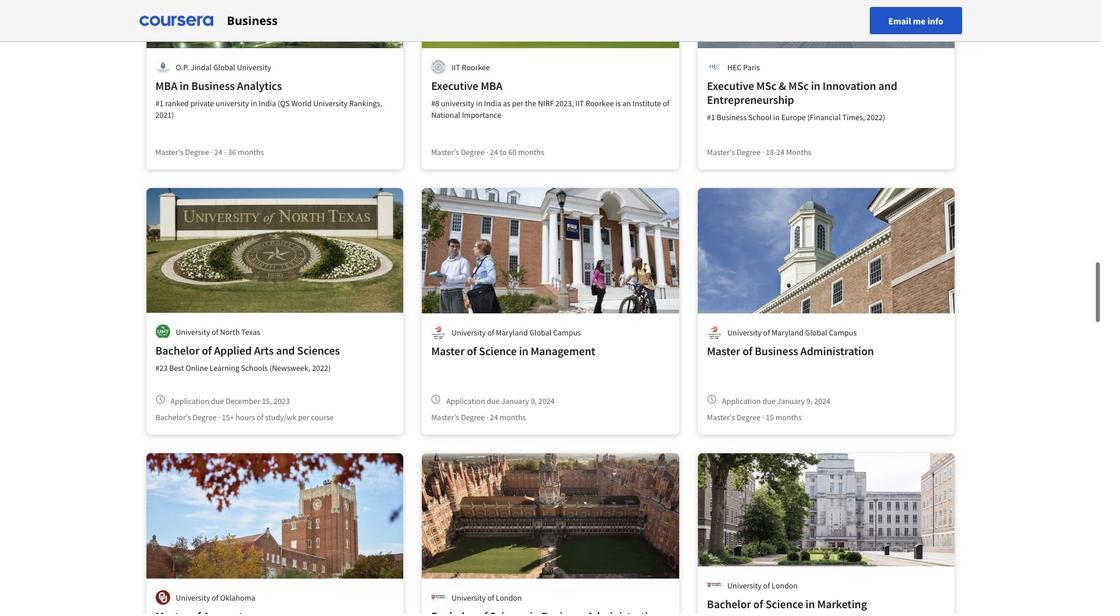 Task type: locate. For each thing, give the bounding box(es) containing it.
mba inside executive mba #8 university in india as per the nirf 2023, iit roorkee is an institute of national importance
[[481, 78, 503, 93]]

university of maryland global campus up "master of science in management"
[[452, 327, 581, 338]]

master's degree · 18-24 months
[[707, 147, 812, 157]]

1 horizontal spatial executive
[[707, 78, 754, 93]]

1 horizontal spatial 9,
[[807, 396, 813, 406]]

0 horizontal spatial campus
[[553, 327, 581, 338]]

application due january 9, 2024 up the master's degree · 24 months
[[446, 396, 555, 406]]

roorkee inside executive mba #8 university in india as per the nirf 2023, iit roorkee is an institute of national importance
[[586, 98, 614, 109]]

2024 down management
[[538, 396, 555, 406]]

campus up management
[[553, 327, 581, 338]]

roorkee left is
[[586, 98, 614, 109]]

executive
[[431, 78, 478, 93], [707, 78, 754, 93]]

executive down iit roorkee
[[431, 78, 478, 93]]

2022) inside executive msc & msc in innovation and entrepreneurship #1 business school in europe (financial times, 2022)
[[867, 112, 885, 123]]

science for marketing
[[766, 597, 803, 612]]

university of north texas
[[176, 327, 260, 337]]

master's degree · 24 to 60 months
[[431, 147, 544, 157]]

0 horizontal spatial due
[[211, 396, 224, 406]]

0 vertical spatial #1
[[155, 98, 164, 109]]

1 horizontal spatial london
[[772, 581, 798, 591]]

north
[[220, 327, 240, 337]]

0 horizontal spatial 9,
[[531, 396, 537, 406]]

business inside the 'mba in business analytics #1 ranked private university in india (qs world university rankings, 2021)'
[[191, 78, 235, 93]]

iit inside executive mba #8 university in india as per the nirf 2023, iit roorkee is an institute of national importance
[[575, 98, 584, 109]]

o.p. jindal global university logo image
[[155, 60, 170, 74]]

2024 down administration at the right bottom
[[814, 396, 830, 406]]

administration
[[800, 344, 874, 359]]

0 horizontal spatial executive
[[431, 78, 478, 93]]

application due january 9, 2024 up 15
[[722, 396, 830, 406]]

1 vertical spatial london
[[496, 593, 522, 603]]

campus for master of science in management
[[553, 327, 581, 338]]

iit roorkee logo image
[[431, 60, 446, 74]]

0 horizontal spatial #1
[[155, 98, 164, 109]]

in right school
[[773, 112, 780, 123]]

university of maryland global campus for business
[[727, 327, 857, 338]]

campus up administration at the right bottom
[[829, 327, 857, 338]]

1 horizontal spatial application
[[446, 396, 485, 406]]

1 mba from the left
[[155, 78, 177, 93]]

#1
[[155, 98, 164, 109], [707, 112, 715, 123]]

1 horizontal spatial master
[[707, 344, 740, 359]]

1 horizontal spatial 2024
[[814, 396, 830, 406]]

executive inside executive msc & msc in innovation and entrepreneurship #1 business school in europe (financial times, 2022)
[[707, 78, 754, 93]]

global
[[213, 62, 235, 72], [529, 327, 552, 338], [805, 327, 827, 338]]

application due january 9, 2024
[[446, 396, 555, 406], [722, 396, 830, 406]]

iit right iit roorkee logo at the top of page
[[452, 62, 460, 72]]

india inside the 'mba in business analytics #1 ranked private university in india (qs world university rankings, 2021)'
[[259, 98, 276, 109]]

master's
[[155, 147, 183, 157], [431, 147, 459, 157], [707, 147, 735, 157], [431, 413, 459, 423], [707, 413, 735, 423]]

due up the master's degree · 24 months
[[487, 396, 500, 406]]

0 horizontal spatial india
[[259, 98, 276, 109]]

0 horizontal spatial application
[[171, 396, 209, 406]]

1 horizontal spatial university
[[441, 98, 474, 109]]

2022)
[[867, 112, 885, 123], [312, 363, 331, 374]]

1 horizontal spatial bachelor
[[707, 597, 751, 612]]

science
[[479, 344, 517, 359], [766, 597, 803, 612]]

university up national
[[441, 98, 474, 109]]

1 application from the left
[[171, 396, 209, 406]]

1 horizontal spatial iit
[[575, 98, 584, 109]]

1 university of maryland global campus from the left
[[452, 327, 581, 338]]

1 master from the left
[[431, 344, 465, 359]]

-
[[224, 147, 226, 157]]

2 india from the left
[[484, 98, 501, 109]]

entrepreneurship
[[707, 92, 794, 107]]

1 horizontal spatial 2022)
[[867, 112, 885, 123]]

executive for executive mba
[[431, 78, 478, 93]]

0 horizontal spatial bachelor
[[155, 343, 200, 358]]

o.p.
[[176, 62, 189, 72]]

1 vertical spatial and
[[276, 343, 295, 358]]

1 horizontal spatial per
[[512, 98, 523, 109]]

university of north texas logo image
[[155, 325, 170, 339]]

roorkee right iit roorkee logo at the top of page
[[462, 62, 490, 72]]

2 2024 from the left
[[814, 396, 830, 406]]

science for management
[[479, 344, 517, 359]]

executive mba #8 university in india as per the nirf 2023, iit roorkee is an institute of national importance
[[431, 78, 669, 120]]

email
[[888, 15, 911, 26]]

university of oklahoma logo image
[[155, 591, 170, 605]]

2 executive from the left
[[707, 78, 754, 93]]

master for master of business administration
[[707, 344, 740, 359]]

0 vertical spatial 2022)
[[867, 112, 885, 123]]

1 executive from the left
[[431, 78, 478, 93]]

january up master's degree · 15 months
[[777, 396, 805, 406]]

#1 down entrepreneurship
[[707, 112, 715, 123]]

0 horizontal spatial maryland
[[496, 327, 528, 338]]

university of maryland global campus up master of business administration
[[727, 327, 857, 338]]

bachelor for bachelor of applied arts and sciences #23 best online learning schools (newsweek, 2022)
[[155, 343, 200, 358]]

and right the innovation at the top of the page
[[878, 78, 897, 93]]

in up "importance" at the left top of page
[[476, 98, 482, 109]]

months
[[238, 147, 264, 157], [518, 147, 544, 157], [500, 413, 526, 423], [776, 413, 802, 423]]

15+
[[222, 413, 234, 423]]

master for master of science in management
[[431, 344, 465, 359]]

india
[[259, 98, 276, 109], [484, 98, 501, 109]]

1 horizontal spatial january
[[777, 396, 805, 406]]

· for mba in business analytics
[[211, 147, 213, 157]]

india left as
[[484, 98, 501, 109]]

per right as
[[512, 98, 523, 109]]

global up management
[[529, 327, 552, 338]]

1 horizontal spatial msc
[[789, 78, 809, 93]]

me
[[913, 15, 926, 26]]

18-
[[766, 147, 776, 157]]

1 university of maryland global campus logo image from the left
[[431, 325, 446, 340]]

iit right "2023,"
[[575, 98, 584, 109]]

#23
[[155, 363, 168, 374]]

0 vertical spatial london
[[772, 581, 798, 591]]

1 horizontal spatial india
[[484, 98, 501, 109]]

to
[[500, 147, 507, 157]]

campus
[[553, 327, 581, 338], [829, 327, 857, 338]]

application up master's degree · 15 months
[[722, 396, 761, 406]]

2 campus from the left
[[829, 327, 857, 338]]

1 horizontal spatial global
[[529, 327, 552, 338]]

months
[[786, 147, 812, 157]]

roorkee
[[462, 62, 490, 72], [586, 98, 614, 109]]

university
[[216, 98, 249, 109], [441, 98, 474, 109]]

2 january from the left
[[777, 396, 805, 406]]

0 horizontal spatial london
[[496, 593, 522, 603]]

2 due from the left
[[487, 396, 500, 406]]

0 horizontal spatial per
[[298, 413, 309, 423]]

global for master of science in management
[[529, 327, 552, 338]]

in down "o.p."
[[180, 78, 189, 93]]

mba
[[155, 78, 177, 93], [481, 78, 503, 93]]

0 horizontal spatial roorkee
[[462, 62, 490, 72]]

global right jindal
[[213, 62, 235, 72]]

0 horizontal spatial january
[[501, 396, 529, 406]]

university inside executive mba #8 university in india as per the nirf 2023, iit roorkee is an institute of national importance
[[441, 98, 474, 109]]

msc left &
[[756, 78, 777, 93]]

degree for executive mba
[[461, 147, 485, 157]]

university of maryland global campus logo image for master of business administration
[[707, 325, 722, 340]]

1 horizontal spatial science
[[766, 597, 803, 612]]

degree for master of business administration
[[737, 413, 761, 423]]

university of london logo image
[[707, 579, 722, 593], [431, 591, 446, 605]]

university right private
[[216, 98, 249, 109]]

application up bachelor's
[[171, 396, 209, 406]]

degree for mba in business analytics
[[185, 147, 209, 157]]

1 vertical spatial per
[[298, 413, 309, 423]]

1 horizontal spatial #1
[[707, 112, 715, 123]]

9, down "master of science in management"
[[531, 396, 537, 406]]

0 horizontal spatial 2022)
[[312, 363, 331, 374]]

is
[[615, 98, 621, 109]]

#1 up 2021)
[[155, 98, 164, 109]]

1 maryland from the left
[[496, 327, 528, 338]]

1 vertical spatial iit
[[575, 98, 584, 109]]

1 horizontal spatial university of london
[[727, 581, 798, 591]]

january up the master's degree · 24 months
[[501, 396, 529, 406]]

2022) down sciences
[[312, 363, 331, 374]]

and up (newsweek,
[[276, 343, 295, 358]]

due for bachelor of applied arts and sciences
[[211, 396, 224, 406]]

1 vertical spatial science
[[766, 597, 803, 612]]

maryland up "master of science in management"
[[496, 327, 528, 338]]

0 horizontal spatial university of maryland global campus
[[452, 327, 581, 338]]

2 9, from the left
[[807, 396, 813, 406]]

master
[[431, 344, 465, 359], [707, 344, 740, 359]]

24
[[214, 147, 222, 157], [490, 147, 498, 157], [776, 147, 785, 157], [490, 413, 498, 423]]

executive inside executive mba #8 university in india as per the nirf 2023, iit roorkee is an institute of national importance
[[431, 78, 478, 93]]

2 maryland from the left
[[772, 327, 804, 338]]

2 horizontal spatial due
[[763, 396, 776, 406]]

due up 15+
[[211, 396, 224, 406]]

of inside bachelor of applied arts and sciences #23 best online learning schools (newsweek, 2022)
[[202, 343, 212, 358]]

and
[[878, 78, 897, 93], [276, 343, 295, 358]]

0 horizontal spatial application due january 9, 2024
[[446, 396, 555, 406]]

maryland up master of business administration
[[772, 327, 804, 338]]

january
[[501, 396, 529, 406], [777, 396, 805, 406]]

executive down hec
[[707, 78, 754, 93]]

2023
[[274, 396, 290, 406]]

60
[[508, 147, 517, 157]]

1 horizontal spatial application due january 9, 2024
[[722, 396, 830, 406]]

9,
[[531, 396, 537, 406], [807, 396, 813, 406]]

1 vertical spatial bachelor
[[707, 597, 751, 612]]

1 horizontal spatial due
[[487, 396, 500, 406]]

1 university from the left
[[216, 98, 249, 109]]

2024
[[538, 396, 555, 406], [814, 396, 830, 406]]

1 horizontal spatial university of maryland global campus
[[727, 327, 857, 338]]

2 university from the left
[[441, 98, 474, 109]]

of inside executive mba #8 university in india as per the nirf 2023, iit roorkee is an institute of national importance
[[663, 98, 669, 109]]

· for executive mba
[[486, 147, 488, 157]]

1 horizontal spatial maryland
[[772, 327, 804, 338]]

2022) right times,
[[867, 112, 885, 123]]

maryland for science
[[496, 327, 528, 338]]

london for university of london logo inside the university of london link
[[496, 593, 522, 603]]

1 horizontal spatial mba
[[481, 78, 503, 93]]

maryland for business
[[772, 327, 804, 338]]

2 application from the left
[[446, 396, 485, 406]]

as
[[503, 98, 510, 109]]

london
[[772, 581, 798, 591], [496, 593, 522, 603]]

per left course
[[298, 413, 309, 423]]

university of maryland global campus logo image
[[431, 325, 446, 340], [707, 325, 722, 340]]

3 application from the left
[[722, 396, 761, 406]]

analytics
[[237, 78, 282, 93]]

university of maryland global campus
[[452, 327, 581, 338], [727, 327, 857, 338]]

marketing
[[817, 597, 867, 612]]

1 campus from the left
[[553, 327, 581, 338]]

study/wk
[[265, 413, 296, 423]]

degree
[[185, 147, 209, 157], [461, 147, 485, 157], [737, 147, 761, 157], [193, 413, 217, 423], [461, 413, 485, 423], [737, 413, 761, 423]]

university of london
[[727, 581, 798, 591], [452, 593, 522, 603]]

0 horizontal spatial msc
[[756, 78, 777, 93]]

1 horizontal spatial roorkee
[[586, 98, 614, 109]]

0 horizontal spatial mba
[[155, 78, 177, 93]]

email me info button
[[870, 7, 962, 34]]

university
[[237, 62, 271, 72], [313, 98, 348, 109], [176, 327, 210, 337], [452, 327, 486, 338], [727, 327, 762, 338], [727, 581, 762, 591], [176, 593, 210, 603], [452, 593, 486, 603]]

1 vertical spatial #1
[[707, 112, 715, 123]]

0 vertical spatial science
[[479, 344, 517, 359]]

0 horizontal spatial master
[[431, 344, 465, 359]]

0 horizontal spatial university
[[216, 98, 249, 109]]

1 vertical spatial 2022)
[[312, 363, 331, 374]]

december
[[226, 396, 260, 406]]

0 horizontal spatial iit
[[452, 62, 460, 72]]

2 master from the left
[[707, 344, 740, 359]]

0 vertical spatial and
[[878, 78, 897, 93]]

mba down iit roorkee
[[481, 78, 503, 93]]

&
[[779, 78, 786, 93]]

msc right &
[[789, 78, 809, 93]]

0 horizontal spatial 2024
[[538, 396, 555, 406]]

in
[[180, 78, 189, 93], [811, 78, 820, 93], [251, 98, 257, 109], [476, 98, 482, 109], [773, 112, 780, 123], [519, 344, 528, 359], [806, 597, 815, 612]]

2023,
[[556, 98, 574, 109]]

per inside executive mba #8 university in india as per the nirf 2023, iit roorkee is an institute of national importance
[[512, 98, 523, 109]]

2 university of maryland global campus from the left
[[727, 327, 857, 338]]

0 horizontal spatial university of london logo image
[[431, 591, 446, 605]]

1 india from the left
[[259, 98, 276, 109]]

campus for master of business administration
[[829, 327, 857, 338]]

bachelor inside bachelor of applied arts and sciences #23 best online learning schools (newsweek, 2022)
[[155, 343, 200, 358]]

2 horizontal spatial global
[[805, 327, 827, 338]]

0 horizontal spatial and
[[276, 343, 295, 358]]

of
[[663, 98, 669, 109], [212, 327, 218, 337], [487, 327, 494, 338], [763, 327, 770, 338], [202, 343, 212, 358], [467, 344, 477, 359], [743, 344, 753, 359], [257, 413, 263, 423], [763, 581, 770, 591], [212, 593, 218, 603], [487, 593, 494, 603], [753, 597, 763, 612]]

2 horizontal spatial application
[[722, 396, 761, 406]]

msc
[[756, 78, 777, 93], [789, 78, 809, 93]]

0 horizontal spatial university of london
[[452, 593, 522, 603]]

due up 15
[[763, 396, 776, 406]]

ranked
[[165, 98, 189, 109]]

1 horizontal spatial campus
[[829, 327, 857, 338]]

master's for per
[[431, 147, 459, 157]]

university of london for university of london logo to the right
[[727, 581, 798, 591]]

0 vertical spatial per
[[512, 98, 523, 109]]

9, down master of business administration
[[807, 396, 813, 406]]

(newsweek,
[[269, 363, 310, 374]]

0 horizontal spatial science
[[479, 344, 517, 359]]

1 horizontal spatial university of maryland global campus logo image
[[707, 325, 722, 340]]

1 due from the left
[[211, 396, 224, 406]]

in left the marketing
[[806, 597, 815, 612]]

1 vertical spatial university of london
[[452, 593, 522, 603]]

global up administration at the right bottom
[[805, 327, 827, 338]]

0 vertical spatial iit
[[452, 62, 460, 72]]

mba down o.p. jindal global university logo
[[155, 78, 177, 93]]

1 horizontal spatial and
[[878, 78, 897, 93]]

1 vertical spatial roorkee
[[586, 98, 614, 109]]

0 horizontal spatial university of maryland global campus logo image
[[431, 325, 446, 340]]

course
[[311, 413, 334, 423]]

london for university of london logo to the right
[[772, 581, 798, 591]]

0 vertical spatial bachelor
[[155, 343, 200, 358]]

2 university of maryland global campus logo image from the left
[[707, 325, 722, 340]]

university inside the 'mba in business analytics #1 ranked private university in india (qs world university rankings, 2021)'
[[313, 98, 348, 109]]

0 vertical spatial university of london
[[727, 581, 798, 591]]

application up the master's degree · 24 months
[[446, 396, 485, 406]]

2 mba from the left
[[481, 78, 503, 93]]

university of london inside university of london link
[[452, 593, 522, 603]]

#1 inside executive msc & msc in innovation and entrepreneurship #1 business school in europe (financial times, 2022)
[[707, 112, 715, 123]]

1 9, from the left
[[531, 396, 537, 406]]

india left (qs
[[259, 98, 276, 109]]

due for master of science in management
[[487, 396, 500, 406]]

hec
[[727, 62, 742, 72]]



Task type: describe. For each thing, give the bounding box(es) containing it.
24 for months
[[490, 413, 498, 423]]

the
[[525, 98, 536, 109]]

1 january from the left
[[501, 396, 529, 406]]

university of london link
[[422, 454, 679, 615]]

15
[[766, 413, 774, 423]]

arts
[[254, 343, 274, 358]]

executive for executive msc & msc in innovation and entrepreneurship
[[707, 78, 754, 93]]

24 for -
[[214, 147, 222, 157]]

per for degree
[[298, 413, 309, 423]]

business inside executive msc & msc in innovation and entrepreneurship #1 business school in europe (financial times, 2022)
[[717, 112, 747, 123]]

in down analytics in the left of the page
[[251, 98, 257, 109]]

bachelor of science in marketing
[[707, 597, 867, 612]]

private
[[190, 98, 214, 109]]

15,
[[262, 396, 272, 406]]

2 application due january 9, 2024 from the left
[[722, 396, 830, 406]]

#8
[[431, 98, 439, 109]]

school
[[748, 112, 772, 123]]

university of london for university of london logo inside the university of london link
[[452, 593, 522, 603]]

degree for executive msc & msc in innovation and entrepreneurship
[[737, 147, 761, 157]]

an
[[622, 98, 631, 109]]

1 application due january 9, 2024 from the left
[[446, 396, 555, 406]]

executive msc & msc in innovation and entrepreneurship #1 business school in europe (financial times, 2022)
[[707, 78, 897, 123]]

texas
[[241, 327, 260, 337]]

2021)
[[155, 110, 174, 120]]

coursera image
[[139, 11, 213, 30]]

hours
[[236, 413, 255, 423]]

global for master of business administration
[[805, 327, 827, 338]]

bachelor's
[[155, 413, 191, 423]]

management
[[531, 344, 595, 359]]

bachelor for bachelor of science in marketing
[[707, 597, 751, 612]]

2 msc from the left
[[789, 78, 809, 93]]

hec paris
[[727, 62, 760, 72]]

nirf
[[538, 98, 554, 109]]

and inside executive msc & msc in innovation and entrepreneurship #1 business school in europe (financial times, 2022)
[[878, 78, 897, 93]]

europe
[[781, 112, 806, 123]]

schools
[[241, 363, 268, 374]]

master of business administration
[[707, 344, 874, 359]]

hec paris logo image
[[707, 60, 722, 74]]

master of science in management
[[431, 344, 595, 359]]

36
[[228, 147, 236, 157]]

in up (financial
[[811, 78, 820, 93]]

mba in business analytics #1 ranked private university in india (qs world university rankings, 2021)
[[155, 78, 382, 120]]

· for executive msc & msc in innovation and entrepreneurship
[[762, 147, 764, 157]]

info
[[927, 15, 943, 26]]

#1 inside the 'mba in business analytics #1 ranked private university in india (qs world university rankings, 2021)'
[[155, 98, 164, 109]]

application for master of science in management
[[446, 396, 485, 406]]

institute
[[633, 98, 661, 109]]

and inside bachelor of applied arts and sciences #23 best online learning schools (newsweek, 2022)
[[276, 343, 295, 358]]

university of maryland global campus logo image for master of science in management
[[431, 325, 446, 340]]

sciences
[[297, 343, 340, 358]]

applied
[[214, 343, 252, 358]]

(financial
[[807, 112, 841, 123]]

importance
[[462, 110, 501, 120]]

university of london logo image inside university of london link
[[431, 591, 446, 605]]

university inside the 'mba in business analytics #1 ranked private university in india (qs world university rankings, 2021)'
[[216, 98, 249, 109]]

· for master of business administration
[[762, 413, 764, 423]]

india inside executive mba #8 university in india as per the nirf 2023, iit roorkee is an institute of national importance
[[484, 98, 501, 109]]

rankings,
[[349, 98, 382, 109]]

3 due from the left
[[763, 396, 776, 406]]

application due december 15, 2023
[[171, 396, 290, 406]]

master's degree · 24 - 36 months
[[155, 147, 264, 157]]

online
[[186, 363, 208, 374]]

learning
[[210, 363, 239, 374]]

o.p. jindal global university
[[176, 62, 271, 72]]

national
[[431, 110, 460, 120]]

world
[[291, 98, 312, 109]]

jindal
[[191, 62, 212, 72]]

0 vertical spatial roorkee
[[462, 62, 490, 72]]

paris
[[743, 62, 760, 72]]

bachelor's degree · 15+ hours of study/wk per course
[[155, 413, 334, 423]]

email me info
[[888, 15, 943, 26]]

innovation
[[823, 78, 876, 93]]

master's degree · 24 months
[[431, 413, 526, 423]]

1 2024 from the left
[[538, 396, 555, 406]]

24 for to
[[490, 147, 498, 157]]

bachelor of applied arts and sciences #23 best online learning schools (newsweek, 2022)
[[155, 343, 340, 374]]

iit roorkee
[[452, 62, 490, 72]]

per for mba
[[512, 98, 523, 109]]

master's degree · 15 months
[[707, 413, 802, 423]]

university of oklahoma
[[176, 593, 255, 603]]

best
[[169, 363, 184, 374]]

master's for entrepreneurship
[[707, 147, 735, 157]]

in left management
[[519, 344, 528, 359]]

mba inside the 'mba in business analytics #1 ranked private university in india (qs world university rankings, 2021)'
[[155, 78, 177, 93]]

in inside executive mba #8 university in india as per the nirf 2023, iit roorkee is an institute of national importance
[[476, 98, 482, 109]]

1 msc from the left
[[756, 78, 777, 93]]

application for bachelor of applied arts and sciences
[[171, 396, 209, 406]]

0 horizontal spatial global
[[213, 62, 235, 72]]

(qs
[[278, 98, 290, 109]]

times,
[[842, 112, 865, 123]]

2022) inside bachelor of applied arts and sciences #23 best online learning schools (newsweek, 2022)
[[312, 363, 331, 374]]

university of maryland global campus for science
[[452, 327, 581, 338]]

university of oklahoma link
[[146, 454, 403, 615]]

master's for university
[[155, 147, 183, 157]]

oklahoma
[[220, 593, 255, 603]]

1 horizontal spatial university of london logo image
[[707, 579, 722, 593]]



Task type: vqa. For each thing, say whether or not it's contained in the screenshot.
INNOVATION
yes



